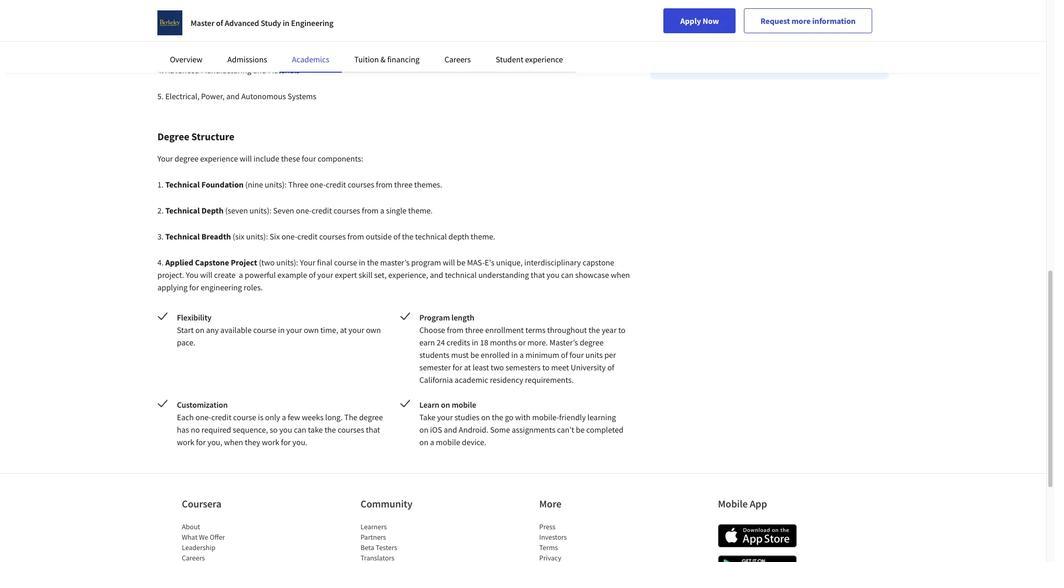 Task type: locate. For each thing, give the bounding box(es) containing it.
offer
[[210, 533, 225, 542]]

1 vertical spatial you
[[279, 425, 292, 435]]

project
[[231, 257, 257, 268]]

final
[[317, 257, 333, 268]]

degree
[[175, 153, 199, 164], [580, 337, 604, 348], [359, 412, 383, 423]]

4. for 4. advanced manufacturing and materials
[[158, 65, 164, 75]]

you down interdisciplinary at the top of page
[[547, 270, 560, 280]]

students
[[420, 350, 450, 360]]

2 technical from the top
[[165, 205, 200, 216]]

2 vertical spatial course
[[233, 412, 256, 423]]

list item for more
[[540, 553, 628, 562]]

0 horizontal spatial three
[[394, 179, 413, 190]]

seven
[[273, 205, 294, 216]]

of inside (two units): your final course in the master's program will be mas-e's unique, interdisciplinary capstone project. you will create  a powerful example of your expert skill set, experience, and technical understanding that you can showcase when applying for engineering roles.
[[309, 270, 316, 280]]

six
[[270, 231, 280, 242]]

2. biomedical and biomechanical engineering
[[158, 13, 316, 23]]

deadline
[[833, 18, 864, 29], [822, 41, 853, 51]]

the left the year
[[589, 325, 600, 335]]

from up credits
[[447, 325, 464, 335]]

2 horizontal spatial list item
[[540, 553, 628, 562]]

2 work from the left
[[262, 437, 279, 448]]

1 technical from the top
[[165, 179, 200, 190]]

2024: right 11,
[[700, 18, 720, 29]]

the
[[345, 412, 358, 423]]

be inside program length choose from three enrollment terms throughout the year to earn 24 credits in 18 months or more. master's degree students must be enrolled in a minimum of four units per semester for at least two semesters to meet university of california academic residency requirements.
[[471, 350, 479, 360]]

1 vertical spatial when
[[224, 437, 243, 448]]

1 vertical spatial can
[[294, 425, 306, 435]]

about what we offer leadership
[[182, 522, 225, 553]]

understanding
[[479, 270, 529, 280]]

2025 for final
[[744, 41, 761, 51]]

one- right "six" on the left top of the page
[[282, 231, 298, 242]]

course inside (two units): your final course in the master's program will be mas-e's unique, interdisciplinary capstone project. you will create  a powerful example of your expert skill set, experience, and technical understanding that you can showcase when applying for engineering roles.
[[334, 257, 357, 268]]

from up 'single'
[[376, 179, 393, 190]]

the left go
[[492, 412, 504, 423]]

coursera
[[182, 497, 222, 510]]

your
[[158, 153, 173, 164], [300, 257, 316, 268]]

you inside (two units): your final course in the master's program will be mas-e's unique, interdisciplinary capstone project. you will create  a powerful example of your expert skill set, experience, and technical understanding that you can showcase when applying for engineering roles.
[[547, 270, 560, 280]]

degree right the
[[359, 412, 383, 423]]

2 horizontal spatial be
[[576, 425, 585, 435]]

that
[[531, 270, 545, 280], [366, 425, 380, 435]]

list item for community
[[361, 553, 449, 562]]

0 vertical spatial be
[[457, 257, 466, 268]]

investors
[[540, 533, 567, 542]]

2.
[[158, 13, 164, 23], [158, 205, 164, 216]]

for
[[189, 282, 199, 293], [453, 362, 463, 373], [196, 437, 206, 448], [281, 437, 291, 448]]

you
[[186, 270, 199, 280]]

your inside learn on mobile take your studies on the go with mobile-friendly learning on ios and android. some assignments can't be completed on a mobile device.
[[437, 412, 453, 423]]

0 vertical spatial course
[[334, 257, 357, 268]]

long.
[[325, 412, 343, 423]]

3. up project.
[[158, 231, 164, 242]]

courses up '3. technical breadth (six units): six one-credit courses from outside of the technical depth theme.'
[[334, 205, 360, 216]]

a left few
[[282, 412, 286, 423]]

2 4. from the top
[[158, 257, 164, 268]]

application right priority
[[792, 18, 832, 29]]

your left final
[[300, 257, 316, 268]]

1 vertical spatial degree
[[580, 337, 604, 348]]

0 vertical spatial 2025
[[746, 18, 763, 29]]

technical up the program
[[415, 231, 447, 242]]

careers
[[445, 54, 471, 64]]

of right outside on the left of the page
[[394, 231, 401, 242]]

units): up example
[[276, 257, 298, 268]]

0 vertical spatial at
[[340, 325, 347, 335]]

own left 'time,'
[[304, 325, 319, 335]]

three
[[394, 179, 413, 190], [465, 325, 484, 335]]

list containing about
[[182, 522, 270, 562]]

be right the can't
[[576, 425, 585, 435]]

more
[[540, 497, 562, 510]]

that inside (two units): your final course in the master's program will be mas-e's unique, interdisciplinary capstone project. you will create  a powerful example of your expert skill set, experience, and technical understanding that you can showcase when applying for engineering roles.
[[531, 270, 545, 280]]

course up expert
[[334, 257, 357, 268]]

(two
[[259, 257, 275, 268]]

1 work from the left
[[177, 437, 194, 448]]

for left you.
[[281, 437, 291, 448]]

0 horizontal spatial to
[[543, 362, 550, 373]]

on up the android.
[[481, 412, 490, 423]]

academics link
[[292, 54, 330, 64]]

the inside (two units): your final course in the master's program will be mas-e's unique, interdisciplinary capstone project. you will create  a powerful example of your expert skill set, experience, and technical understanding that you can showcase when applying for engineering roles.
[[367, 257, 379, 268]]

technical left the depth
[[165, 205, 200, 216]]

a down the or
[[520, 350, 524, 360]]

units): left "six" on the left top of the page
[[246, 231, 268, 242]]

manufacturing
[[201, 65, 251, 75]]

you right so
[[279, 425, 292, 435]]

units): for seven
[[250, 205, 272, 216]]

2. down 1.
[[158, 205, 164, 216]]

0 vertical spatial technical
[[415, 231, 447, 242]]

throughout
[[548, 325, 587, 335]]

flexibility
[[177, 312, 212, 323]]

application down 'more'
[[781, 41, 821, 51]]

1 2. from the top
[[158, 13, 164, 23]]

unique,
[[496, 257, 523, 268]]

to up requirements. on the bottom
[[543, 362, 550, 373]]

can down interdisciplinary at the top of page
[[561, 270, 574, 280]]

0 horizontal spatial theme.
[[408, 205, 433, 216]]

one- for seven
[[296, 205, 312, 216]]

2025 left final in the right top of the page
[[744, 41, 761, 51]]

2 list from the left
[[361, 522, 449, 562]]

will left include
[[240, 153, 252, 164]]

0 vertical spatial 4.
[[158, 65, 164, 75]]

0 horizontal spatial when
[[224, 437, 243, 448]]

mobile-
[[533, 412, 559, 423]]

these
[[281, 153, 300, 164]]

2024:
[[700, 18, 720, 29], [698, 41, 718, 51]]

0 horizontal spatial work
[[177, 437, 194, 448]]

list containing learners
[[361, 522, 449, 562]]

1 vertical spatial three
[[465, 325, 484, 335]]

0 vertical spatial 2024:
[[700, 18, 720, 29]]

three up 18
[[465, 325, 484, 335]]

1 horizontal spatial four
[[570, 350, 584, 360]]

4. advanced manufacturing and materials
[[158, 65, 300, 75]]

be up least at the left of the page
[[471, 350, 479, 360]]

1 vertical spatial spring
[[720, 41, 742, 51]]

technical right 1.
[[165, 179, 200, 190]]

1 horizontal spatial list item
[[361, 553, 449, 562]]

0 horizontal spatial list item
[[182, 553, 270, 562]]

2 horizontal spatial degree
[[580, 337, 604, 348]]

0 vertical spatial your
[[158, 153, 173, 164]]

your
[[318, 270, 333, 280], [286, 325, 302, 335], [349, 325, 364, 335], [437, 412, 453, 423]]

0 horizontal spatial own
[[304, 325, 319, 335]]

1 horizontal spatial degree
[[359, 412, 383, 423]]

course inside the customization each one-credit course is only a few weeks long. the degree has no required sequence, so you can take the courses that work for you, when they work for you.
[[233, 412, 256, 423]]

on
[[195, 325, 205, 335], [441, 400, 450, 410], [481, 412, 490, 423], [420, 425, 429, 435], [420, 437, 429, 448]]

4. up 5.
[[158, 65, 164, 75]]

work down has
[[177, 437, 194, 448]]

1 horizontal spatial advanced
[[225, 18, 259, 28]]

a inside (two units): your final course in the master's program will be mas-e's unique, interdisciplinary capstone project. you will create  a powerful example of your expert skill set, experience, and technical understanding that you can showcase when applying for engineering roles.
[[239, 270, 243, 280]]

request more information button
[[744, 8, 873, 33]]

courses
[[348, 179, 374, 190], [334, 205, 360, 216], [319, 231, 346, 242], [338, 425, 364, 435]]

from left outside on the left of the page
[[348, 231, 364, 242]]

advanced down overview
[[165, 65, 199, 75]]

at right 'time,'
[[340, 325, 347, 335]]

list
[[182, 522, 270, 562], [361, 522, 449, 562], [540, 522, 628, 562]]

2024: right 22,
[[698, 41, 718, 51]]

one- down the customization
[[196, 412, 211, 423]]

four right these
[[302, 153, 316, 164]]

a down ios
[[430, 437, 435, 448]]

courses inside the customization each one-credit course is only a few weeks long. the degree has no required sequence, so you can take the courses that work for you, when they work for you.
[[338, 425, 364, 435]]

units): right (nine
[[265, 179, 287, 190]]

1 vertical spatial four
[[570, 350, 584, 360]]

on left any
[[195, 325, 205, 335]]

three left themes.
[[394, 179, 413, 190]]

(two units): your final course in the master's program will be mas-e's unique, interdisciplinary capstone project. you will create  a powerful example of your expert skill set, experience, and technical understanding that you can showcase when applying for engineering roles.
[[158, 257, 630, 293]]

0 vertical spatial technical
[[165, 179, 200, 190]]

2 vertical spatial be
[[576, 425, 585, 435]]

from for three
[[376, 179, 393, 190]]

experience down structure
[[200, 153, 238, 164]]

0 vertical spatial can
[[561, 270, 574, 280]]

0 horizontal spatial experience
[[200, 153, 238, 164]]

terms link
[[540, 543, 558, 553]]

friendly
[[559, 412, 586, 423]]

credit for three
[[326, 179, 346, 190]]

1 vertical spatial 2025
[[744, 41, 761, 51]]

weeks
[[302, 412, 324, 423]]

list containing press
[[540, 522, 628, 562]]

1 own from the left
[[304, 325, 319, 335]]

2 vertical spatial degree
[[359, 412, 383, 423]]

0 horizontal spatial four
[[302, 153, 316, 164]]

1 list item from the left
[[182, 553, 270, 562]]

1 vertical spatial 3.
[[158, 231, 164, 242]]

on left ios
[[420, 425, 429, 435]]

three
[[288, 179, 308, 190]]

0 horizontal spatial that
[[366, 425, 380, 435]]

list for more
[[540, 522, 628, 562]]

4. for 4. applied capstone project
[[158, 257, 164, 268]]

few
[[288, 412, 300, 423]]

list item down the offer
[[182, 553, 270, 562]]

1 horizontal spatial when
[[611, 270, 630, 280]]

0 vertical spatial four
[[302, 153, 316, 164]]

2 3. from the top
[[158, 231, 164, 242]]

1 horizontal spatial own
[[366, 325, 381, 335]]

a
[[380, 205, 385, 216], [239, 270, 243, 280], [520, 350, 524, 360], [282, 412, 286, 423], [430, 437, 435, 448]]

start
[[177, 325, 194, 335]]

1 horizontal spatial three
[[465, 325, 484, 335]]

at up the academic
[[464, 362, 471, 373]]

when right you,
[[224, 437, 243, 448]]

will down 4. applied capstone project
[[200, 270, 212, 280]]

leadership link
[[182, 543, 216, 553]]

0 vertical spatial three
[[394, 179, 413, 190]]

student
[[496, 54, 524, 64]]

your down the degree
[[158, 153, 173, 164]]

1 vertical spatial be
[[471, 350, 479, 360]]

list for community
[[361, 522, 449, 562]]

credit
[[326, 179, 346, 190], [312, 205, 332, 216], [298, 231, 318, 242], [211, 412, 232, 423]]

can't
[[557, 425, 575, 435]]

your up ios
[[437, 412, 453, 423]]

for inside (two units): your final course in the master's program will be mas-e's unique, interdisciplinary capstone project. you will create  a powerful example of your expert skill set, experience, and technical understanding that you can showcase when applying for engineering roles.
[[189, 282, 199, 293]]

credit up '3. technical breadth (six units): six one-credit courses from outside of the technical depth theme.'
[[312, 205, 332, 216]]

1 vertical spatial will
[[443, 257, 455, 268]]

0 horizontal spatial degree
[[175, 153, 199, 164]]

2 list item from the left
[[361, 553, 449, 562]]

0 vertical spatial deadline
[[833, 18, 864, 29]]

3 list item from the left
[[540, 553, 628, 562]]

the up the skill
[[367, 257, 379, 268]]

courses down components:
[[348, 179, 374, 190]]

experience,
[[389, 270, 428, 280]]

1 4. from the top
[[158, 65, 164, 75]]

0 vertical spatial spring
[[722, 18, 745, 29]]

1 vertical spatial advanced
[[165, 65, 199, 75]]

theme. right 'single'
[[408, 205, 433, 216]]

5. electrical, power, and autonomous systems
[[158, 91, 317, 101]]

course for in
[[334, 257, 357, 268]]

1 vertical spatial application
[[781, 41, 821, 51]]

for down 'you'
[[189, 282, 199, 293]]

list item down testers
[[361, 553, 449, 562]]

own
[[304, 325, 319, 335], [366, 325, 381, 335]]

credit up required
[[211, 412, 232, 423]]

be left mas-
[[457, 257, 466, 268]]

1 horizontal spatial that
[[531, 270, 545, 280]]

when
[[611, 270, 630, 280], [224, 437, 243, 448]]

studies
[[455, 412, 480, 423]]

0 vertical spatial theme.
[[408, 205, 433, 216]]

credit for six
[[298, 231, 318, 242]]

1 vertical spatial 2024:
[[698, 41, 718, 51]]

be inside (two units): your final course in the master's program will be mas-e's unique, interdisciplinary capstone project. you will create  a powerful example of your expert skill set, experience, and technical understanding that you can showcase when applying for engineering roles.
[[457, 257, 466, 268]]

deadline for spring 2025 final application deadline
[[822, 41, 853, 51]]

spring
[[722, 18, 745, 29], [720, 41, 742, 51]]

2025
[[746, 18, 763, 29], [744, 41, 761, 51]]

in inside flexibility start on any available course in your own time, at your own pace.
[[278, 325, 285, 335]]

units): left the seven
[[250, 205, 272, 216]]

0 horizontal spatial advanced
[[165, 65, 199, 75]]

deadline for spring 2025 priority application deadline
[[833, 18, 864, 29]]

3 technical from the top
[[165, 231, 200, 242]]

0 horizontal spatial at
[[340, 325, 347, 335]]

terms
[[526, 325, 546, 335]]

1 vertical spatial 4.
[[158, 257, 164, 268]]

1 vertical spatial your
[[300, 257, 316, 268]]

credit for seven
[[312, 205, 332, 216]]

1 horizontal spatial experience
[[525, 54, 563, 64]]

take
[[308, 425, 323, 435]]

2 horizontal spatial list
[[540, 522, 628, 562]]

1 vertical spatial 2.
[[158, 205, 164, 216]]

applying
[[158, 282, 188, 293]]

get it on google play image
[[718, 556, 797, 562]]

list item down terms link
[[540, 553, 628, 562]]

can inside the customization each one-credit course is only a few weeks long. the degree has no required sequence, so you can take the courses that work for you, when they work for you.
[[294, 425, 306, 435]]

1 vertical spatial that
[[366, 425, 380, 435]]

program
[[411, 257, 441, 268]]

from for outside
[[348, 231, 364, 242]]

1 vertical spatial technical
[[165, 205, 200, 216]]

one- right the seven
[[296, 205, 312, 216]]

2024: for spring 2025 priority application deadline
[[700, 18, 720, 29]]

1 horizontal spatial list
[[361, 522, 449, 562]]

1 horizontal spatial can
[[561, 270, 574, 280]]

courses down the
[[338, 425, 364, 435]]

theme. right 'depth' at left
[[471, 231, 496, 242]]

1 vertical spatial experience
[[200, 153, 238, 164]]

1 vertical spatial deadline
[[822, 41, 853, 51]]

1 horizontal spatial at
[[464, 362, 471, 373]]

0 horizontal spatial be
[[457, 257, 466, 268]]

be inside learn on mobile take your studies on the go with mobile-friendly learning on ios and android. some assignments can't be completed on a mobile device.
[[576, 425, 585, 435]]

app
[[750, 497, 768, 510]]

one- inside the customization each one-credit course is only a few weeks long. the degree has no required sequence, so you can take the courses that work for you, when they work for you.
[[196, 412, 211, 423]]

courses up final
[[319, 231, 346, 242]]

master's
[[550, 337, 578, 348]]

advanced up analysis
[[225, 18, 259, 28]]

credit down 2. technical depth (seven units): seven one-credit courses from a single theme.
[[298, 231, 318, 242]]

spring left final in the right top of the page
[[720, 41, 742, 51]]

to right the year
[[619, 325, 626, 335]]

0 horizontal spatial you
[[279, 425, 292, 435]]

1 vertical spatial course
[[253, 325, 277, 335]]

has
[[177, 425, 189, 435]]

each
[[177, 412, 194, 423]]

0 horizontal spatial list
[[182, 522, 270, 562]]

assignments
[[512, 425, 556, 435]]

list for coursera
[[182, 522, 270, 562]]

on inside flexibility start on any available course in your own time, at your own pace.
[[195, 325, 205, 335]]

learn on mobile take your studies on the go with mobile-friendly learning on ios and android. some assignments can't be completed on a mobile device.
[[420, 400, 624, 448]]

no
[[191, 425, 200, 435]]

course up sequence,
[[233, 412, 256, 423]]

spring right now
[[722, 18, 745, 29]]

experience right student
[[525, 54, 563, 64]]

four
[[302, 153, 316, 164], [570, 350, 584, 360]]

at inside flexibility start on any available course in your own time, at your own pace.
[[340, 325, 347, 335]]

0 vertical spatial you
[[547, 270, 560, 280]]

master
[[191, 18, 215, 28]]

1 horizontal spatial be
[[471, 350, 479, 360]]

completed
[[587, 425, 624, 435]]

when down capstone
[[611, 270, 630, 280]]

the
[[402, 231, 414, 242], [367, 257, 379, 268], [589, 325, 600, 335], [492, 412, 504, 423], [325, 425, 336, 435]]

june
[[668, 18, 686, 29]]

4. up project.
[[158, 257, 164, 268]]

your down final
[[318, 270, 333, 280]]

1 horizontal spatial work
[[262, 437, 279, 448]]

0 vertical spatial 3.
[[158, 39, 164, 49]]

2 vertical spatial technical
[[165, 231, 200, 242]]

1 vertical spatial at
[[464, 362, 471, 373]]

1 horizontal spatial theme.
[[471, 231, 496, 242]]

the down long.
[[325, 425, 336, 435]]

from left 'single'
[[362, 205, 379, 216]]

2 2. from the top
[[158, 205, 164, 216]]

information
[[813, 16, 856, 26]]

1 list from the left
[[182, 522, 270, 562]]

in up the skill
[[359, 257, 366, 268]]

1 vertical spatial technical
[[445, 270, 477, 280]]

1 3. from the top
[[158, 39, 164, 49]]

course right available
[[253, 325, 277, 335]]

list item for coursera
[[182, 553, 270, 562]]

at
[[340, 325, 347, 335], [464, 362, 471, 373]]

for down must
[[453, 362, 463, 373]]

the inside program length choose from three enrollment terms throughout the year to earn 24 credits in 18 months or more. master's degree students must be enrolled in a minimum of four units per semester for at least two semesters to meet university of california academic residency requirements.
[[589, 325, 600, 335]]

0 vertical spatial that
[[531, 270, 545, 280]]

application
[[792, 18, 832, 29], [781, 41, 821, 51]]

a down project
[[239, 270, 243, 280]]

a inside learn on mobile take your studies on the go with mobile-friendly learning on ios and android. some assignments can't be completed on a mobile device.
[[430, 437, 435, 448]]

3 list from the left
[[540, 522, 628, 562]]

advanced
[[225, 18, 259, 28], [165, 65, 199, 75]]

and down the program
[[430, 270, 443, 280]]

1 horizontal spatial your
[[300, 257, 316, 268]]

application for final
[[781, 41, 821, 51]]

list item
[[182, 553, 270, 562], [361, 553, 449, 562], [540, 553, 628, 562]]

0 vertical spatial when
[[611, 270, 630, 280]]

1 horizontal spatial you
[[547, 270, 560, 280]]

enrollment
[[486, 325, 524, 335]]

0 horizontal spatial can
[[294, 425, 306, 435]]

on down take
[[420, 437, 429, 448]]

for inside program length choose from three enrollment terms throughout the year to earn 24 credits in 18 months or more. master's degree students must be enrolled in a minimum of four units per semester for at least two semesters to meet university of california academic residency requirements.
[[453, 362, 463, 373]]

1 horizontal spatial to
[[619, 325, 626, 335]]

1 horizontal spatial will
[[240, 153, 252, 164]]

0 horizontal spatial will
[[200, 270, 212, 280]]

0 vertical spatial 2.
[[158, 13, 164, 23]]

0 vertical spatial degree
[[175, 153, 199, 164]]

own right 'time,'
[[366, 325, 381, 335]]

can up you.
[[294, 425, 306, 435]]

from inside program length choose from three enrollment terms throughout the year to earn 24 credits in 18 months or more. master's degree students must be enrolled in a minimum of four units per semester for at least two semesters to meet university of california academic residency requirements.
[[447, 325, 464, 335]]

2024: for spring 2025 final application deadline
[[698, 41, 718, 51]]

credit down components:
[[326, 179, 346, 190]]



Task type: vqa. For each thing, say whether or not it's contained in the screenshot.
program.
no



Task type: describe. For each thing, give the bounding box(es) containing it.
leadership
[[182, 543, 216, 553]]

about link
[[182, 522, 200, 532]]

1 vertical spatial theme.
[[471, 231, 496, 242]]

residency
[[490, 375, 524, 385]]

in inside (two units): your final course in the master's program will be mas-e's unique, interdisciplinary capstone project. you will create  a powerful example of your expert skill set, experience, and technical understanding that you can showcase when applying for engineering roles.
[[359, 257, 366, 268]]

download on the app store image
[[718, 524, 797, 548]]

what we offer link
[[182, 533, 225, 542]]

degree
[[158, 130, 189, 143]]

press link
[[540, 522, 556, 532]]

technical for 3.
[[165, 231, 200, 242]]

apply now
[[681, 16, 719, 26]]

(nine
[[245, 179, 263, 190]]

program
[[420, 312, 450, 323]]

22,
[[685, 41, 696, 51]]

materials
[[268, 65, 300, 75]]

of down master's
[[561, 350, 568, 360]]

showcase
[[576, 270, 609, 280]]

0 vertical spatial will
[[240, 153, 252, 164]]

themes.
[[414, 179, 443, 190]]

learners link
[[361, 522, 387, 532]]

degree inside program length choose from three enrollment terms throughout the year to earn 24 credits in 18 months or more. master's degree students must be enrolled in a minimum of four units per semester for at least two semesters to meet university of california academic residency requirements.
[[580, 337, 604, 348]]

(seven
[[225, 205, 248, 216]]

depth
[[202, 205, 224, 216]]

the inside learn on mobile take your studies on the go with mobile-friendly learning on ios and android. some assignments can't be completed on a mobile device.
[[492, 412, 504, 423]]

18
[[480, 337, 489, 348]]

your inside (two units): your final course in the master's program will be mas-e's unique, interdisciplinary capstone project. you will create  a powerful example of your expert skill set, experience, and technical understanding that you can showcase when applying for engineering roles.
[[300, 257, 316, 268]]

your left 'time,'
[[286, 325, 302, 335]]

press
[[540, 522, 556, 532]]

you.
[[293, 437, 308, 448]]

the inside the customization each one-credit course is only a few weeks long. the degree has no required sequence, so you can take the courses that work for you, when they work for you.
[[325, 425, 336, 435]]

one- for three
[[310, 179, 326, 190]]

learn
[[420, 400, 440, 410]]

units): for six
[[246, 231, 268, 242]]

technical for 2.
[[165, 205, 200, 216]]

uc berkeley college of engineering logo image
[[158, 10, 182, 35]]

from for a
[[362, 205, 379, 216]]

earn
[[420, 337, 435, 348]]

your degree experience will include these four components:
[[158, 153, 365, 164]]

community
[[361, 497, 413, 510]]

a inside the customization each one-credit course is only a few weeks long. the degree has no required sequence, so you can take the courses that work for you, when they work for you.
[[282, 412, 286, 423]]

single
[[386, 205, 407, 216]]

only
[[265, 412, 280, 423]]

required
[[202, 425, 231, 435]]

expert
[[335, 270, 357, 280]]

power,
[[201, 91, 225, 101]]

course inside flexibility start on any available course in your own time, at your own pace.
[[253, 325, 277, 335]]

courses for outside
[[319, 231, 346, 242]]

of down per
[[608, 362, 615, 373]]

in up semesters
[[512, 350, 518, 360]]

2. for 2. biomedical and biomechanical engineering
[[158, 13, 164, 23]]

spring for spring 2025 final application deadline
[[720, 41, 742, 51]]

2 vertical spatial will
[[200, 270, 212, 280]]

when inside (two units): your final course in the master's program will be mas-e's unique, interdisciplinary capstone project. you will create  a powerful example of your expert skill set, experience, and technical understanding that you can showcase when applying for engineering roles.
[[611, 270, 630, 280]]

spring for spring 2025 priority application deadline
[[722, 18, 745, 29]]

courses for three
[[348, 179, 374, 190]]

3. technical breadth (six units): six one-credit courses from outside of the technical depth theme.
[[158, 231, 496, 242]]

length
[[452, 312, 475, 323]]

units): for three
[[265, 179, 287, 190]]

request more information
[[761, 16, 856, 26]]

0 vertical spatial mobile
[[452, 400, 477, 410]]

technical inside (two units): your final course in the master's program will be mas-e's unique, interdisciplinary capstone project. you will create  a powerful example of your expert skill set, experience, and technical understanding that you can showcase when applying for engineering roles.
[[445, 270, 477, 280]]

press investors terms
[[540, 522, 567, 553]]

and down admissions link
[[253, 65, 267, 75]]

skill
[[359, 270, 373, 280]]

three inside program length choose from three enrollment terms throughout the year to earn 24 credits in 18 months or more. master's degree students must be enrolled in a minimum of four units per semester for at least two semesters to meet university of california academic residency requirements.
[[465, 325, 484, 335]]

technical for 1.
[[165, 179, 200, 190]]

2. for 2. technical depth (seven units): seven one-credit courses from a single theme.
[[158, 205, 164, 216]]

autonomous
[[241, 91, 286, 101]]

a left 'single'
[[380, 205, 385, 216]]

5.
[[158, 91, 164, 101]]

degree inside the customization each one-credit course is only a few weeks long. the degree has no required sequence, so you can take the courses that work for you, when they work for you.
[[359, 412, 383, 423]]

minimum
[[526, 350, 560, 360]]

3. for 3. engineering data analysis
[[158, 39, 164, 49]]

0 horizontal spatial your
[[158, 153, 173, 164]]

is
[[258, 412, 264, 423]]

requirements.
[[525, 375, 574, 385]]

tuition
[[355, 54, 379, 64]]

1 vertical spatial mobile
[[436, 437, 460, 448]]

semesters
[[506, 362, 541, 373]]

in left 18
[[472, 337, 479, 348]]

breadth
[[202, 231, 231, 242]]

credit inside the customization each one-credit course is only a few weeks long. the degree has no required sequence, so you can take the courses that work for you, when they work for you.
[[211, 412, 232, 423]]

per
[[605, 350, 616, 360]]

beta
[[361, 543, 375, 553]]

that inside the customization each one-credit course is only a few weeks long. the degree has no required sequence, so you can take the courses that work for you, when they work for you.
[[366, 425, 380, 435]]

testers
[[376, 543, 397, 553]]

terms
[[540, 543, 558, 553]]

available
[[220, 325, 252, 335]]

0 vertical spatial advanced
[[225, 18, 259, 28]]

admissions link
[[228, 54, 267, 64]]

choose
[[420, 325, 445, 335]]

0 vertical spatial experience
[[525, 54, 563, 64]]

any
[[206, 325, 219, 335]]

you inside the customization each one-credit course is only a few weeks long. the degree has no required sequence, so you can take the courses that work for you, when they work for you.
[[279, 425, 292, 435]]

you,
[[208, 437, 222, 448]]

what
[[182, 533, 198, 542]]

can inside (two units): your final course in the master's program will be mas-e's unique, interdisciplinary capstone project. you will create  a powerful example of your expert skill set, experience, and technical understanding that you can showcase when applying for engineering roles.
[[561, 270, 574, 280]]

with
[[516, 412, 531, 423]]

2 horizontal spatial will
[[443, 257, 455, 268]]

now
[[703, 16, 719, 26]]

and up data
[[206, 13, 220, 23]]

academic
[[455, 375, 488, 385]]

july 22, 2024: spring 2025 final application deadline
[[668, 41, 853, 51]]

july
[[668, 41, 683, 51]]

in right study
[[283, 18, 290, 28]]

a inside program length choose from three enrollment terms throughout the year to earn 24 credits in 18 months or more. master's degree students must be enrolled in a minimum of four units per semester for at least two semesters to meet university of california academic residency requirements.
[[520, 350, 524, 360]]

engineering
[[201, 282, 242, 293]]

semester
[[420, 362, 451, 373]]

master of advanced study in engineering
[[191, 18, 334, 28]]

of right master
[[216, 18, 223, 28]]

&
[[381, 54, 386, 64]]

3. for 3. technical breadth (six units): six one-credit courses from outside of the technical depth theme.
[[158, 231, 164, 242]]

application for priority
[[792, 18, 832, 29]]

your inside (two units): your final course in the master's program will be mas-e's unique, interdisciplinary capstone project. you will create  a powerful example of your expert skill set, experience, and technical understanding that you can showcase when applying for engineering roles.
[[318, 270, 333, 280]]

units): inside (two units): your final course in the master's program will be mas-e's unique, interdisciplinary capstone project. you will create  a powerful example of your expert skill set, experience, and technical understanding that you can showcase when applying for engineering roles.
[[276, 257, 298, 268]]

year
[[602, 325, 617, 335]]

academics
[[292, 54, 330, 64]]

beta testers link
[[361, 543, 397, 553]]

the down 'single'
[[402, 231, 414, 242]]

four inside program length choose from three enrollment terms throughout the year to earn 24 credits in 18 months or more. master's degree students must be enrolled in a minimum of four units per semester for at least two semesters to meet university of california academic residency requirements.
[[570, 350, 584, 360]]

on right learn
[[441, 400, 450, 410]]

we
[[199, 533, 208, 542]]

time,
[[321, 325, 339, 335]]

and inside (two units): your final course in the master's program will be mas-e's unique, interdisciplinary capstone project. you will create  a powerful example of your expert skill set, experience, and technical understanding that you can showcase when applying for engineering roles.
[[430, 270, 443, 280]]

2 own from the left
[[366, 325, 381, 335]]

1 vertical spatial to
[[543, 362, 550, 373]]

and right power,
[[226, 91, 240, 101]]

meet
[[552, 362, 569, 373]]

2025 for priority
[[746, 18, 763, 29]]

course for is
[[233, 412, 256, 423]]

android.
[[459, 425, 489, 435]]

so
[[270, 425, 278, 435]]

one- for six
[[282, 231, 298, 242]]

priority
[[765, 18, 790, 29]]

powerful
[[245, 270, 276, 280]]

electrical,
[[165, 91, 200, 101]]

0 vertical spatial to
[[619, 325, 626, 335]]

least
[[473, 362, 489, 373]]

your right 'time,'
[[349, 325, 364, 335]]

customization each one-credit course is only a few weeks long. the degree has no required sequence, so you can take the courses that work for you, when they work for you.
[[177, 400, 383, 448]]

outside
[[366, 231, 392, 242]]

and inside learn on mobile take your studies on the go with mobile-friendly learning on ios and android. some assignments can't be completed on a mobile device.
[[444, 425, 457, 435]]

pace.
[[177, 337, 196, 348]]

take
[[420, 412, 436, 423]]

learners partners beta testers
[[361, 522, 397, 553]]

at inside program length choose from three enrollment terms throughout the year to earn 24 credits in 18 months or more. master's degree students must be enrolled in a minimum of four units per semester for at least two semesters to meet university of california academic residency requirements.
[[464, 362, 471, 373]]

for down no in the bottom of the page
[[196, 437, 206, 448]]

components:
[[318, 153, 363, 164]]

when inside the customization each one-credit course is only a few weeks long. the degree has no required sequence, so you can take the courses that work for you, when they work for you.
[[224, 437, 243, 448]]

mas-
[[467, 257, 485, 268]]

program length choose from three enrollment terms throughout the year to earn 24 credits in 18 months or more. master's degree students must be enrolled in a minimum of four units per semester for at least two semesters to meet university of california academic residency requirements.
[[420, 312, 626, 385]]

(six
[[233, 231, 245, 242]]

courses for a
[[334, 205, 360, 216]]

admissions
[[228, 54, 267, 64]]



